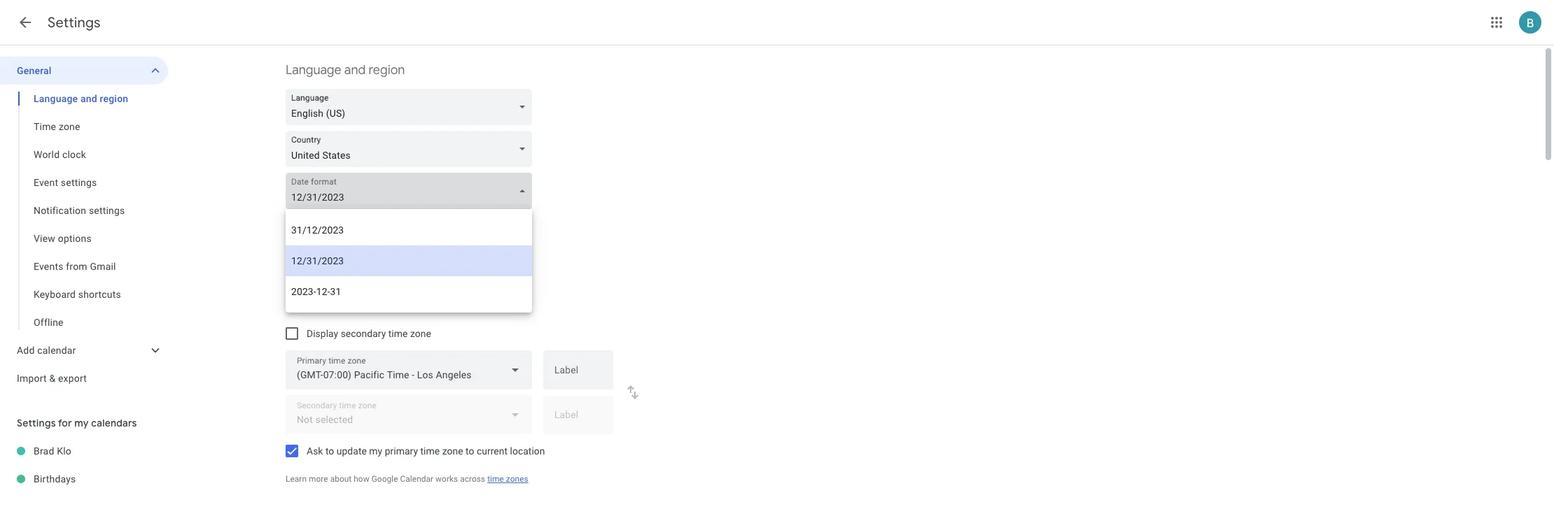 Task type: vqa. For each thing, say whether or not it's contained in the screenshot.
right TO
yes



Task type: describe. For each thing, give the bounding box(es) containing it.
go back image
[[17, 14, 34, 31]]

add
[[17, 345, 35, 356]]

zones
[[506, 475, 529, 485]]

options
[[58, 233, 92, 244]]

view options
[[34, 233, 92, 244]]

clock
[[62, 149, 86, 160]]

world
[[34, 149, 60, 160]]

add calendar
[[17, 345, 76, 356]]

ask
[[307, 446, 323, 457]]

zone up display
[[316, 299, 344, 315]]

keyboard shortcuts
[[34, 289, 121, 300]]

12/31/2023 option
[[286, 246, 532, 277]]

zone down '2023-12-31' option
[[410, 328, 431, 340]]

zone up works
[[442, 446, 463, 457]]

keyboard
[[34, 289, 76, 300]]

time zones link
[[488, 475, 529, 485]]

0 vertical spatial region
[[369, 62, 405, 78]]

zone inside group
[[59, 121, 80, 132]]

display
[[307, 328, 338, 340]]

world clock
[[34, 149, 86, 160]]

2023-12-31 option
[[286, 277, 532, 307]]

language and region inside group
[[34, 93, 128, 104]]

events
[[34, 261, 63, 272]]

how
[[354, 475, 370, 485]]

shortcuts
[[78, 289, 121, 300]]

calendar
[[37, 345, 76, 356]]

Label for secondary time zone. text field
[[555, 410, 602, 430]]

from
[[66, 261, 87, 272]]

time zone inside group
[[34, 121, 80, 132]]

31/12/2023 option
[[286, 215, 532, 246]]

1 horizontal spatial time
[[286, 299, 313, 315]]

calendar
[[400, 475, 434, 485]]

0 vertical spatial and
[[344, 62, 366, 78]]

0 vertical spatial language
[[286, 62, 342, 78]]

region inside group
[[100, 93, 128, 104]]

import
[[17, 373, 47, 384]]

and inside tree
[[81, 93, 97, 104]]

secondary
[[341, 328, 386, 340]]

settings for settings for my calendars
[[17, 417, 56, 430]]

klo
[[57, 446, 71, 457]]

0 horizontal spatial my
[[74, 417, 89, 430]]

notification settings
[[34, 205, 125, 216]]

view
[[34, 233, 55, 244]]



Task type: locate. For each thing, give the bounding box(es) containing it.
0 vertical spatial time
[[34, 121, 56, 132]]

display secondary time zone
[[307, 328, 431, 340]]

location
[[510, 446, 545, 457]]

settings for my calendars
[[17, 417, 137, 430]]

my right for
[[74, 417, 89, 430]]

language inside group
[[34, 93, 78, 104]]

language
[[286, 62, 342, 78], [34, 93, 78, 104]]

calendars
[[91, 417, 137, 430]]

offline
[[34, 317, 64, 328]]

settings
[[61, 177, 97, 188], [89, 205, 125, 216]]

1 horizontal spatial language
[[286, 62, 342, 78]]

0 vertical spatial time
[[389, 328, 408, 340]]

1 horizontal spatial and
[[344, 62, 366, 78]]

tree containing general
[[0, 57, 168, 393]]

settings left for
[[17, 417, 56, 430]]

birthdays
[[34, 474, 76, 485]]

settings for my calendars tree
[[0, 438, 168, 494]]

0 horizontal spatial language and region
[[34, 93, 128, 104]]

1 horizontal spatial my
[[369, 446, 383, 457]]

0 horizontal spatial time
[[34, 121, 56, 132]]

my
[[74, 417, 89, 430], [369, 446, 383, 457]]

region
[[369, 62, 405, 78], [100, 93, 128, 104]]

1 horizontal spatial to
[[466, 446, 474, 457]]

time zone up display
[[286, 299, 344, 315]]

time right secondary
[[389, 328, 408, 340]]

birthdays link
[[34, 466, 168, 494]]

event settings
[[34, 177, 97, 188]]

1 vertical spatial settings
[[89, 205, 125, 216]]

time zone
[[34, 121, 80, 132], [286, 299, 344, 315]]

language and region
[[286, 62, 405, 78], [34, 93, 128, 104]]

1 horizontal spatial time zone
[[286, 299, 344, 315]]

group
[[0, 85, 168, 337]]

time
[[34, 121, 56, 132], [286, 299, 313, 315]]

export
[[58, 373, 87, 384]]

1 vertical spatial settings
[[17, 417, 56, 430]]

2 to from the left
[[466, 446, 474, 457]]

settings
[[48, 14, 101, 32], [17, 417, 56, 430]]

0 horizontal spatial and
[[81, 93, 97, 104]]

zone up clock
[[59, 121, 80, 132]]

across
[[460, 475, 485, 485]]

import & export
[[17, 373, 87, 384]]

None field
[[286, 89, 538, 125], [286, 131, 538, 167], [286, 173, 538, 209], [286, 351, 532, 390], [286, 89, 538, 125], [286, 131, 538, 167], [286, 173, 538, 209], [286, 351, 532, 390]]

0 horizontal spatial to
[[326, 446, 334, 457]]

time
[[389, 328, 408, 340], [421, 446, 440, 457], [488, 475, 504, 485]]

my right 'update'
[[369, 446, 383, 457]]

event
[[34, 177, 58, 188]]

learn more about how google calendar works across time zones
[[286, 475, 529, 485]]

1 to from the left
[[326, 446, 334, 457]]

0 vertical spatial settings
[[61, 177, 97, 188]]

events from gmail
[[34, 261, 116, 272]]

to left current
[[466, 446, 474, 457]]

notification
[[34, 205, 86, 216]]

1 vertical spatial time
[[421, 446, 440, 457]]

update
[[337, 446, 367, 457]]

settings for settings
[[48, 14, 101, 32]]

settings up options
[[89, 205, 125, 216]]

settings up notification settings
[[61, 177, 97, 188]]

&
[[49, 373, 56, 384]]

1 vertical spatial time zone
[[286, 299, 344, 315]]

zone
[[59, 121, 80, 132], [316, 299, 344, 315], [410, 328, 431, 340], [442, 446, 463, 457]]

brad klo
[[34, 446, 71, 457]]

time left zones
[[488, 475, 504, 485]]

0 horizontal spatial time zone
[[34, 121, 80, 132]]

1 vertical spatial my
[[369, 446, 383, 457]]

ask to update my primary time zone to current location
[[307, 446, 545, 457]]

0 horizontal spatial region
[[100, 93, 128, 104]]

1 vertical spatial time
[[286, 299, 313, 315]]

2 vertical spatial time
[[488, 475, 504, 485]]

1 horizontal spatial language and region
[[286, 62, 405, 78]]

settings right go back icon
[[48, 14, 101, 32]]

works
[[436, 475, 458, 485]]

1 vertical spatial language and region
[[34, 93, 128, 104]]

learn
[[286, 475, 307, 485]]

current
[[477, 446, 508, 457]]

general tree item
[[0, 57, 168, 85]]

to right ask
[[326, 446, 334, 457]]

for
[[58, 417, 72, 430]]

time up 'world'
[[34, 121, 56, 132]]

0 horizontal spatial time
[[389, 328, 408, 340]]

and
[[344, 62, 366, 78], [81, 93, 97, 104]]

brad klo tree item
[[0, 438, 168, 466]]

more
[[309, 475, 328, 485]]

1 vertical spatial and
[[81, 93, 97, 104]]

settings for event settings
[[61, 177, 97, 188]]

1 horizontal spatial region
[[369, 62, 405, 78]]

0 vertical spatial language and region
[[286, 62, 405, 78]]

to
[[326, 446, 334, 457], [466, 446, 474, 457]]

0 vertical spatial my
[[74, 417, 89, 430]]

gmail
[[90, 261, 116, 272]]

1 vertical spatial language
[[34, 93, 78, 104]]

group containing language and region
[[0, 85, 168, 337]]

1 horizontal spatial time
[[421, 446, 440, 457]]

settings heading
[[48, 14, 101, 32]]

primary
[[385, 446, 418, 457]]

2 horizontal spatial time
[[488, 475, 504, 485]]

0 vertical spatial time zone
[[34, 121, 80, 132]]

time up display
[[286, 299, 313, 315]]

brad
[[34, 446, 54, 457]]

google
[[372, 475, 398, 485]]

Label for primary time zone. text field
[[555, 366, 602, 385]]

about
[[330, 475, 352, 485]]

time right primary
[[421, 446, 440, 457]]

time zone up world clock
[[34, 121, 80, 132]]

0 horizontal spatial language
[[34, 93, 78, 104]]

birthdays tree item
[[0, 466, 168, 494]]

date format list box
[[286, 209, 532, 313]]

1 vertical spatial region
[[100, 93, 128, 104]]

general
[[17, 65, 52, 76]]

tree
[[0, 57, 168, 393]]

settings for notification settings
[[89, 205, 125, 216]]

0 vertical spatial settings
[[48, 14, 101, 32]]



